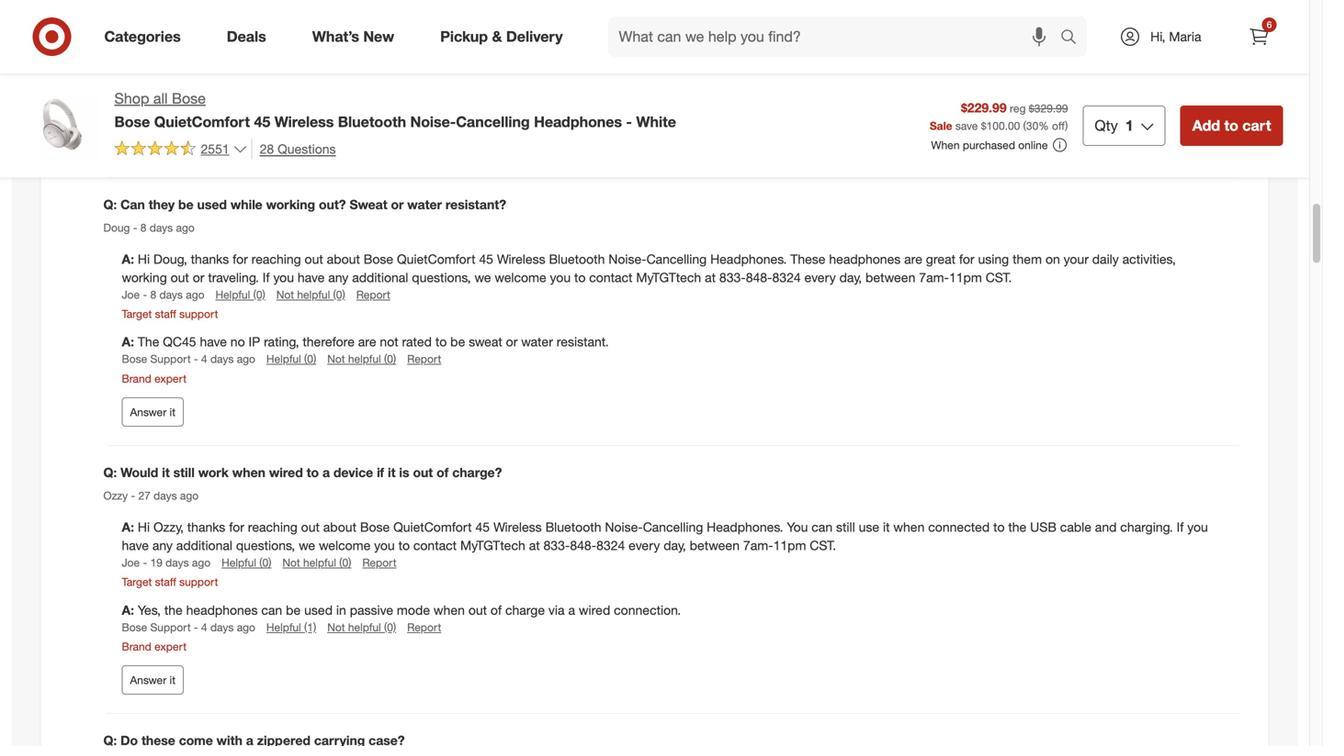 Task type: locate. For each thing, give the bounding box(es) containing it.
working
[[266, 196, 315, 212], [122, 270, 167, 286]]

mytgttech inside hi doug, thanks for reaching out about bose quietcomfort 45 wireless bluetooth noise-cancelling headphones.     these headphones are great for using them on your daily activities, working out or traveling.     if you have any additional questions, we welcome you to contact mytgttech at 833-848-8324 every day, between 7am-11pm cst.
[[636, 270, 701, 286]]

2 q: from the top
[[103, 465, 117, 481]]

bluetooth for contact
[[549, 251, 605, 267]]

bose support - 4 days ago for qc45
[[122, 352, 255, 366]]

helpful down a: the qc45 have no ip rating, therefore are not rated to be sweat or water resistant.
[[348, 352, 381, 366]]

2 horizontal spatial 11pm
[[949, 270, 982, 286]]

2 4 from the top
[[201, 621, 207, 635]]

1 horizontal spatial 848-
[[746, 270, 772, 286]]

0 vertical spatial helpful  (0)
[[215, 288, 265, 302]]

1 target staff support from the top
[[122, 307, 218, 321]]

helpful  (0) button down traveling.
[[215, 287, 265, 303]]

out down the q: would it still work when wired to a device if it is out of charge? ozzy - 27 days ago
[[301, 520, 320, 536]]

0 vertical spatial at
[[996, 47, 1007, 63]]

1 vertical spatial hi
[[138, 520, 150, 536]]

report button down mode
[[407, 620, 441, 636]]

to down does,
[[865, 47, 877, 63]]

0 horizontal spatial working
[[122, 270, 167, 286]]

2 bose support - 4 days ago from the top
[[122, 621, 255, 635]]

not right (1)
[[327, 621, 345, 635]]

to inside "button"
[[1224, 117, 1238, 134]]

- right doug
[[133, 221, 137, 235]]

days inside the q: would it still work when wired to a device if it is out of charge? ozzy - 27 days ago
[[154, 489, 177, 503]]

contact inside "hi, gl! regarding your question about the bose quietcomfort 45 wireless bluetooth noise-cancelling headphones: absolutely does, the built-in mic can be used for making phone calls or other mic activities when paired to a a computer, laptop or mobile device. if you have any further questions, please don't hesitate to contact mytgttech at 877-698-4883 every day, between 7am-11pm cst."
[[880, 47, 923, 63]]

45 for questions,
[[479, 251, 493, 267]]

wireless inside "hi, gl! regarding your question about the bose quietcomfort 45 wireless bluetooth noise-cancelling headphones: absolutely does, the built-in mic can be used for making phone calls or other mic activities when paired to a a computer, laptop or mobile device. if you have any further questions, please don't hesitate to contact mytgttech at 877-698-4883 every day, between 7am-11pm cst."
[[517, 29, 565, 45]]

2 vertical spatial contact
[[413, 538, 457, 554]]

or down pickup
[[445, 47, 457, 63]]

0 vertical spatial questions,
[[679, 47, 738, 63]]

0 horizontal spatial additional
[[176, 538, 232, 554]]

when right use
[[893, 520, 925, 536]]

staff
[[155, 307, 176, 321], [155, 576, 176, 590]]

thanks right ozzy,
[[187, 520, 225, 536]]

questions, inside hi doug, thanks for reaching out about bose quietcomfort 45 wireless bluetooth noise-cancelling headphones.     these headphones are great for using them on your daily activities, working out or traveling.     if you have any additional questions, we welcome you to contact mytgttech at 833-848-8324 every day, between 7am-11pm cst.
[[412, 270, 471, 286]]

days
[[150, 221, 173, 235], [159, 288, 183, 302], [210, 352, 234, 366], [154, 489, 177, 503], [166, 556, 189, 570], [210, 621, 234, 635]]

0 horizontal spatial every
[[629, 538, 660, 554]]

0 horizontal spatial between
[[690, 538, 740, 554]]

day, inside "hi, gl! regarding your question about the bose quietcomfort 45 wireless bluetooth noise-cancelling headphones: absolutely does, the built-in mic can be used for making phone calls or other mic activities when paired to a a computer, laptop or mobile device. if you have any further questions, please don't hesitate to contact mytgttech at 877-698-4883 every day, between 7am-11pm cst."
[[1130, 47, 1153, 63]]

1 horizontal spatial contact
[[589, 270, 633, 286]]

0 vertical spatial expert
[[155, 103, 187, 117]]

for inside hi ozzy, thanks for reaching out about bose quietcomfort 45 wireless bluetooth noise-cancelling headphones.     you can still use it when connected to the usb cable and charging.     if you have any additional questions, we welcome you to contact mytgttech at 833-848-8324 every day, between 7am-11pm cst.
[[229, 520, 244, 536]]

- left 27
[[131, 489, 135, 503]]

report down rated
[[407, 352, 441, 366]]

cst.
[[188, 66, 215, 82], [986, 270, 1012, 286], [810, 538, 836, 554]]

0 vertical spatial about
[[325, 29, 358, 45]]

brand expert for yes,
[[122, 640, 187, 654]]

does,
[[875, 29, 906, 45]]

2 vertical spatial if
[[1177, 520, 1184, 536]]

any up 'joe - 19 days ago'
[[152, 538, 173, 554]]

mytgttech inside hi ozzy, thanks for reaching out about bose quietcomfort 45 wireless bluetooth noise-cancelling headphones.     you can still use it when connected to the usb cable and charging.     if you have any additional questions, we welcome you to contact mytgttech at 833-848-8324 every day, between 7am-11pm cst.
[[460, 538, 525, 554]]

1 vertical spatial still
[[836, 520, 855, 536]]

used inside q: can they be used while working out? sweat or water resistant? doug - 8 days ago
[[197, 196, 227, 212]]

1 vertical spatial can
[[812, 520, 833, 536]]

2 expert from the top
[[154, 372, 187, 386]]

report up a: the qc45 have no ip rating, therefore are not rated to be sweat or water resistant.
[[356, 288, 390, 302]]

3 target from the top
[[122, 576, 152, 590]]

still inside hi ozzy, thanks for reaching out about bose quietcomfort 45 wireless bluetooth noise-cancelling headphones.     you can still use it when connected to the usb cable and charging.     if you have any additional questions, we welcome you to contact mytgttech at 833-848-8324 every day, between 7am-11pm cst.
[[836, 520, 855, 536]]

wireless for to
[[493, 520, 542, 536]]

every
[[1095, 47, 1127, 63], [804, 270, 836, 286], [629, 538, 660, 554]]

bluetooth inside "hi, gl! regarding your question about the bose quietcomfort 45 wireless bluetooth noise-cancelling headphones: absolutely does, the built-in mic can be used for making phone calls or other mic activities when paired to a a computer, laptop or mobile device. if you have any further questions, please don't hesitate to contact mytgttech at 877-698-4883 every day, between 7am-11pm cst."
[[569, 29, 625, 45]]

wireless inside hi doug, thanks for reaching out about bose quietcomfort 45 wireless bluetooth noise-cancelling headphones.     these headphones are great for using them on your daily activities, working out or traveling.     if you have any additional questions, we welcome you to contact mytgttech at 833-848-8324 every day, between 7am-11pm cst.
[[497, 251, 545, 267]]

1 q: from the top
[[103, 196, 117, 212]]

sale
[[930, 119, 952, 133]]

wireless down the "charge?"
[[493, 520, 542, 536]]

add
[[1192, 117, 1220, 134]]

3 answer it button from the top
[[122, 666, 184, 696]]

answer for can
[[130, 406, 166, 419]]

noise-
[[628, 29, 666, 45], [410, 113, 456, 131], [608, 251, 646, 267], [605, 520, 643, 536]]

ago inside q: can they be used while working out? sweat or water resistant? doug - 8 days ago
[[176, 221, 195, 235]]

1 vertical spatial cst.
[[986, 270, 1012, 286]]

no
[[230, 334, 245, 350]]

your
[[243, 29, 268, 45], [1064, 251, 1089, 267]]

support
[[150, 352, 191, 366], [150, 621, 191, 635]]

1 vertical spatial between
[[865, 270, 915, 286]]

when
[[234, 47, 265, 63], [232, 465, 265, 481], [893, 520, 925, 536], [434, 603, 465, 619]]

hi, for gl!
[[138, 29, 153, 45]]

helpful inside 'button'
[[266, 621, 301, 635]]

have inside hi ozzy, thanks for reaching out about bose quietcomfort 45 wireless bluetooth noise-cancelling headphones.     you can still use it when connected to the usb cable and charging.     if you have any additional questions, we welcome you to contact mytgttech at 833-848-8324 every day, between 7am-11pm cst.
[[122, 538, 149, 554]]

0 vertical spatial 848-
[[746, 270, 772, 286]]

2 horizontal spatial every
[[1095, 47, 1127, 63]]

support down yes,
[[150, 621, 191, 635]]

additional inside hi doug, thanks for reaching out about bose quietcomfort 45 wireless bluetooth noise-cancelling headphones.     these headphones are great for using them on your daily activities, working out or traveling.     if you have any additional questions, we welcome you to contact mytgttech at 833-848-8324 every day, between 7am-11pm cst.
[[352, 270, 408, 286]]

about inside hi doug, thanks for reaching out about bose quietcomfort 45 wireless bluetooth noise-cancelling headphones.     these headphones are great for using them on your daily activities, working out or traveling.     if you have any additional questions, we welcome you to contact mytgttech at 833-848-8324 every day, between 7am-11pm cst.
[[327, 251, 360, 267]]

1 vertical spatial target
[[122, 307, 152, 321]]

2 answer it button from the top
[[122, 398, 184, 427]]

11pm inside "hi, gl! regarding your question about the bose quietcomfort 45 wireless bluetooth noise-cancelling headphones: absolutely does, the built-in mic can be used for making phone calls or other mic activities when paired to a a computer, laptop or mobile device. if you have any further questions, please don't hesitate to contact mytgttech at 877-698-4883 every day, between 7am-11pm cst."
[[152, 66, 185, 82]]

helpful  (0) button down rating,
[[266, 352, 316, 367]]

target down 19
[[122, 576, 152, 590]]

mobile
[[461, 47, 499, 63]]

we inside hi ozzy, thanks for reaching out about bose quietcomfort 45 wireless bluetooth noise-cancelling headphones.     you can still use it when connected to the usb cable and charging.     if you have any additional questions, we welcome you to contact mytgttech at 833-848-8324 every day, between 7am-11pm cst.
[[299, 538, 315, 554]]

2 vertical spatial answer it button
[[122, 666, 184, 696]]

staff down 'joe - 19 days ago'
[[155, 576, 176, 590]]

1 vertical spatial helpful  (0) button
[[266, 352, 316, 367]]

bluetooth for at
[[545, 520, 601, 536]]

bluetooth right the delivery
[[569, 29, 625, 45]]

support
[[190, 103, 229, 117], [179, 307, 218, 321], [179, 576, 218, 590]]

2 hi, from the left
[[138, 29, 153, 45]]

support for the
[[150, 621, 191, 635]]

brand expert down yes,
[[122, 640, 187, 654]]

welcome up passive
[[319, 538, 371, 554]]

contact inside hi ozzy, thanks for reaching out about bose quietcomfort 45 wireless bluetooth noise-cancelling headphones.     you can still use it when connected to the usb cable and charging.     if you have any additional questions, we welcome you to contact mytgttech at 833-848-8324 every day, between 7am-11pm cst.
[[413, 538, 457, 554]]

to right connected on the bottom of page
[[993, 520, 1005, 536]]

your inside hi doug, thanks for reaching out about bose quietcomfort 45 wireless bluetooth noise-cancelling headphones.     these headphones are great for using them on your daily activities, working out or traveling.     if you have any additional questions, we welcome you to contact mytgttech at 833-848-8324 every day, between 7am-11pm cst.
[[1064, 251, 1089, 267]]

2 vertical spatial questions,
[[236, 538, 295, 554]]

4 a: from the top
[[122, 520, 138, 536]]

helpful  (0)
[[215, 288, 265, 302], [266, 352, 316, 366], [222, 556, 271, 570]]

1 horizontal spatial welcome
[[495, 270, 546, 286]]

2 target staff support from the top
[[122, 576, 218, 590]]

bluetooth down 'computer,'
[[338, 113, 406, 131]]

- inside shop all bose bose quietcomfort 45 wireless bluetooth noise-cancelling headphones - white
[[626, 113, 632, 131]]

0 vertical spatial between
[[1156, 47, 1206, 63]]

of left the charge
[[491, 603, 502, 619]]

bluetooth for mobile
[[569, 29, 625, 45]]

45 inside hi doug, thanks for reaching out about bose quietcomfort 45 wireless bluetooth noise-cancelling headphones.     these headphones are great for using them on your daily activities, working out or traveling.     if you have any additional questions, we welcome you to contact mytgttech at 833-848-8324 every day, between 7am-11pm cst.
[[479, 251, 493, 267]]

-
[[159, 84, 163, 98], [626, 113, 632, 131], [133, 221, 137, 235], [143, 288, 147, 302], [194, 352, 198, 366], [131, 489, 135, 503], [143, 556, 147, 570], [194, 621, 198, 635]]

quietcomfort for to
[[417, 29, 495, 45]]

1 hi, from the left
[[1150, 28, 1165, 45]]

for right ozzy,
[[229, 520, 244, 536]]

cancelling inside hi ozzy, thanks for reaching out about bose quietcomfort 45 wireless bluetooth noise-cancelling headphones.     you can still use it when connected to the usb cable and charging.     if you have any additional questions, we welcome you to contact mytgttech at 833-848-8324 every day, between 7am-11pm cst.
[[643, 520, 703, 536]]

0 vertical spatial still
[[173, 465, 195, 481]]

headphones. inside hi doug, thanks for reaching out about bose quietcomfort 45 wireless bluetooth noise-cancelling headphones.     these headphones are great for using them on your daily activities, working out or traveling.     if you have any additional questions, we welcome you to contact mytgttech at 833-848-8324 every day, between 7am-11pm cst.
[[710, 251, 787, 267]]

answer it down all
[[130, 137, 175, 151]]

noise- inside hi ozzy, thanks for reaching out about bose quietcomfort 45 wireless bluetooth noise-cancelling headphones.     you can still use it when connected to the usb cable and charging.     if you have any additional questions, we welcome you to contact mytgttech at 833-848-8324 every day, between 7am-11pm cst.
[[605, 520, 643, 536]]

headphones. inside hi ozzy, thanks for reaching out about bose quietcomfort 45 wireless bluetooth noise-cancelling headphones.     you can still use it when connected to the usb cable and charging.     if you have any additional questions, we welcome you to contact mytgttech at 833-848-8324 every day, between 7am-11pm cst.
[[707, 520, 783, 536]]

2 staff from the top
[[155, 576, 176, 590]]

quietcomfort inside shop all bose bose quietcomfort 45 wireless bluetooth noise-cancelling headphones - white
[[154, 113, 250, 131]]

reaching inside hi doug, thanks for reaching out about bose quietcomfort 45 wireless bluetooth noise-cancelling headphones.     these headphones are great for using them on your daily activities, working out or traveling.     if you have any additional questions, we welcome you to contact mytgttech at 833-848-8324 every day, between 7am-11pm cst.
[[251, 251, 301, 267]]

8324
[[772, 270, 801, 286], [596, 538, 625, 554]]

report up passive
[[362, 556, 396, 570]]

2 vertical spatial cst.
[[810, 538, 836, 554]]

of left the "charge?"
[[437, 465, 449, 481]]

days down they
[[150, 221, 173, 235]]

connected
[[928, 520, 990, 536]]

1 vertical spatial support
[[179, 307, 218, 321]]

0 horizontal spatial day,
[[664, 538, 686, 554]]

in up $229.99
[[961, 29, 971, 45]]

bose inside hi doug, thanks for reaching out about bose quietcomfort 45 wireless bluetooth noise-cancelling headphones.     these headphones are great for using them on your daily activities, working out or traveling.     if you have any additional questions, we welcome you to contact mytgttech at 833-848-8324 every day, between 7am-11pm cst.
[[364, 251, 393, 267]]

target
[[122, 103, 152, 117], [122, 307, 152, 321], [122, 576, 152, 590]]

ago down ip
[[237, 352, 255, 366]]

maria
[[1169, 28, 1201, 45]]

2 joe from the top
[[122, 556, 140, 570]]

7am-
[[122, 66, 152, 82], [919, 270, 949, 286], [743, 538, 773, 554]]

1 horizontal spatial cst.
[[810, 538, 836, 554]]

1 vertical spatial answer
[[130, 406, 166, 419]]

cancelling inside "hi, gl! regarding your question about the bose quietcomfort 45 wireless bluetooth noise-cancelling headphones: absolutely does, the built-in mic can be used for making phone calls or other mic activities when paired to a a computer, laptop or mobile device. if you have any further questions, please don't hesitate to contact mytgttech at 877-698-4883 every day, between 7am-11pm cst."
[[666, 29, 727, 45]]

1 vertical spatial at
[[705, 270, 716, 286]]

helpful  (0) up helpful  (1)
[[222, 556, 271, 570]]

thanks for doug,
[[191, 251, 229, 267]]

between inside hi ozzy, thanks for reaching out about bose quietcomfort 45 wireless bluetooth noise-cancelling headphones.     you can still use it when connected to the usb cable and charging.     if you have any additional questions, we welcome you to contact mytgttech at 833-848-8324 every day, between 7am-11pm cst.
[[690, 538, 740, 554]]

1 horizontal spatial 8
[[150, 288, 156, 302]]

0 vertical spatial answer
[[130, 137, 166, 151]]

wireless
[[517, 29, 565, 45], [274, 113, 334, 131], [497, 251, 545, 267], [493, 520, 542, 536]]

0 vertical spatial q:
[[103, 196, 117, 212]]

not helpful  (0) for the qc45 have no ip rating, therefore are not rated to be sweat or water resistant.
[[327, 352, 396, 366]]

reaching for have
[[251, 251, 301, 267]]

bose
[[383, 29, 413, 45], [172, 90, 206, 107], [114, 113, 150, 131], [364, 251, 393, 267], [122, 352, 147, 366], [360, 520, 390, 536], [122, 621, 147, 635]]

quietcomfort up the mobile
[[417, 29, 495, 45]]

headphones
[[829, 251, 901, 267], [186, 603, 258, 619]]

joe for hi doug, thanks for reaching out about bose quietcomfort 45 wireless bluetooth noise-cancelling headphones.     these headphones are great for using them on your daily activities, working out or traveling.     if you have any additional questions, we welcome you to contact mytgttech at 833-848-8324 every day, between 7am-11pm cst.
[[122, 288, 140, 302]]

quietcomfort for additional
[[397, 251, 475, 267]]

for up traveling.
[[233, 251, 248, 267]]

(
[[1023, 119, 1026, 133]]

brand expert for the
[[122, 372, 187, 386]]

1 4 from the top
[[201, 352, 207, 366]]

headphones. for every
[[710, 251, 787, 267]]

4
[[201, 352, 207, 366], [201, 621, 207, 635]]

1 vertical spatial brand expert
[[122, 640, 187, 654]]

water
[[407, 196, 442, 212], [521, 334, 553, 350]]

What can we help you find? suggestions appear below search field
[[608, 17, 1065, 57]]

hi, maria
[[1150, 28, 1201, 45]]

0 vertical spatial of
[[437, 465, 449, 481]]

2 vertical spatial 7am-
[[743, 538, 773, 554]]

0 vertical spatial cst.
[[188, 66, 215, 82]]

search
[[1052, 29, 1096, 47]]

6 left the months
[[166, 84, 173, 98]]

helpful  (0) button up helpful  (1)
[[222, 555, 271, 571]]

bose inside hi ozzy, thanks for reaching out about bose quietcomfort 45 wireless bluetooth noise-cancelling headphones.     you can still use it when connected to the usb cable and charging.     if you have any additional questions, we welcome you to contact mytgttech at 833-848-8324 every day, between 7am-11pm cst.
[[360, 520, 390, 536]]

hi ozzy, thanks for reaching out about bose quietcomfort 45 wireless bluetooth noise-cancelling headphones.     you can still use it when connected to the usb cable and charging.     if you have any additional questions, we welcome you to contact mytgttech at 833-848-8324 every day, between 7am-11pm cst.
[[122, 520, 1208, 554]]

to right add
[[1224, 117, 1238, 134]]

1 horizontal spatial can
[[812, 520, 833, 536]]

3 answer from the top
[[130, 674, 166, 688]]

support up qc45 on the top left of the page
[[179, 307, 218, 321]]

quietcomfort up 2551
[[154, 113, 250, 131]]

cancelling
[[666, 29, 727, 45], [456, 113, 530, 131], [646, 251, 707, 267], [643, 520, 703, 536]]

2 horizontal spatial at
[[996, 47, 1007, 63]]

answer it button for would
[[122, 666, 184, 696]]

in inside "hi, gl! regarding your question about the bose quietcomfort 45 wireless bluetooth noise-cancelling headphones: absolutely does, the built-in mic can be used for making phone calls or other mic activities when paired to a a computer, laptop or mobile device. if you have any further questions, please don't hesitate to contact mytgttech at 877-698-4883 every day, between 7am-11pm cst."
[[961, 29, 971, 45]]

report button up a: the qc45 have no ip rating, therefore are not rated to be sweat or water resistant.
[[356, 287, 390, 303]]

1 target from the top
[[122, 103, 152, 117]]

4 down 'joe - 19 days ago'
[[201, 621, 207, 635]]

contact
[[880, 47, 923, 63], [589, 270, 633, 286], [413, 538, 457, 554]]

0 vertical spatial contact
[[880, 47, 923, 63]]

staff for the
[[155, 576, 176, 590]]

)
[[1065, 119, 1068, 133]]

1 vertical spatial staff
[[155, 576, 176, 590]]

joe
[[122, 288, 140, 302], [122, 556, 140, 570]]

helpful for hi ozzy, thanks for reaching out about bose quietcomfort 45 wireless bluetooth noise-cancelling headphones.     you can still use it when connected to the usb cable and charging.     if you have any additional questions, we welcome you to contact mytgttech at 833-848-8324 every day, between 7am-11pm cst.
[[222, 556, 256, 570]]

answer it button
[[122, 129, 184, 159], [122, 398, 184, 427], [122, 666, 184, 696]]

every inside hi ozzy, thanks for reaching out about bose quietcomfort 45 wireless bluetooth noise-cancelling headphones.     you can still use it when connected to the usb cable and charging.     if you have any additional questions, we welcome you to contact mytgttech at 833-848-8324 every day, between 7am-11pm cst.
[[629, 538, 660, 554]]

3 expert from the top
[[154, 640, 187, 654]]

quietcomfort inside hi doug, thanks for reaching out about bose quietcomfort 45 wireless bluetooth noise-cancelling headphones.     these headphones are great for using them on your daily activities, working out or traveling.     if you have any additional questions, we welcome you to contact mytgttech at 833-848-8324 every day, between 7am-11pm cst.
[[397, 251, 475, 267]]

11pm inside hi doug, thanks for reaching out about bose quietcomfort 45 wireless bluetooth noise-cancelling headphones.     these headphones are great for using them on your daily activities, working out or traveling.     if you have any additional questions, we welcome you to contact mytgttech at 833-848-8324 every day, between 7am-11pm cst.
[[949, 270, 982, 286]]

joe left 19
[[122, 556, 140, 570]]

wireless for welcome
[[497, 251, 545, 267]]

wireless inside hi ozzy, thanks for reaching out about bose quietcomfort 45 wireless bluetooth noise-cancelling headphones.     you can still use it when connected to the usb cable and charging.     if you have any additional questions, we welcome you to contact mytgttech at 833-848-8324 every day, between 7am-11pm cst.
[[493, 520, 542, 536]]

expert down qc45 on the top left of the page
[[154, 372, 187, 386]]

answer it for would
[[130, 674, 175, 688]]

1 vertical spatial target staff support
[[122, 576, 218, 590]]

q: for q: would it still work when wired to a device if it is out of charge?
[[103, 465, 117, 481]]

0 horizontal spatial in
[[336, 603, 346, 619]]

days down no
[[210, 352, 234, 366]]

hi, for maria
[[1150, 28, 1165, 45]]

698-
[[1037, 47, 1063, 63]]

if inside "hi, gl! regarding your question about the bose quietcomfort 45 wireless bluetooth noise-cancelling headphones: absolutely does, the built-in mic can be used for making phone calls or other mic activities when paired to a a computer, laptop or mobile device. if you have any further questions, please don't hesitate to contact mytgttech at 877-698-4883 every day, between 7am-11pm cst."
[[547, 47, 554, 63]]

charge?
[[452, 465, 502, 481]]

we inside hi doug, thanks for reaching out about bose quietcomfort 45 wireless bluetooth noise-cancelling headphones.     these headphones are great for using them on your daily activities, working out or traveling.     if you have any additional questions, we welcome you to contact mytgttech at 833-848-8324 every day, between 7am-11pm cst.
[[475, 270, 491, 286]]

bluetooth
[[569, 29, 625, 45], [338, 113, 406, 131], [549, 251, 605, 267], [545, 520, 601, 536]]

brand down yes,
[[122, 640, 151, 654]]

0 horizontal spatial used
[[197, 196, 227, 212]]

hi inside hi ozzy, thanks for reaching out about bose quietcomfort 45 wireless bluetooth noise-cancelling headphones.     you can still use it when connected to the usb cable and charging.     if you have any additional questions, we welcome you to contact mytgttech at 833-848-8324 every day, between 7am-11pm cst.
[[138, 520, 150, 536]]

answer
[[130, 137, 166, 151], [130, 406, 166, 419], [130, 674, 166, 688]]

joe up the
[[122, 288, 140, 302]]

answer it for can
[[130, 406, 175, 419]]

ago right the months
[[216, 84, 234, 98]]

expert
[[155, 103, 187, 117], [154, 372, 187, 386], [154, 640, 187, 654]]

the inside hi ozzy, thanks for reaching out about bose quietcomfort 45 wireless bluetooth noise-cancelling headphones.     you can still use it when connected to the usb cable and charging.     if you have any additional questions, we welcome you to contact mytgttech at 833-848-8324 every day, between 7am-11pm cst.
[[1008, 520, 1026, 536]]

0 vertical spatial 8324
[[772, 270, 801, 286]]

expert inside 'robert - 6 months ago target expert support'
[[155, 103, 187, 117]]

used left while
[[197, 196, 227, 212]]

are
[[904, 251, 922, 267], [358, 334, 376, 350]]

categories
[[104, 28, 181, 46]]

it inside hi ozzy, thanks for reaching out about bose quietcomfort 45 wireless bluetooth noise-cancelling headphones.     you can still use it when connected to the usb cable and charging.     if you have any additional questions, we welcome you to contact mytgttech at 833-848-8324 every day, between 7am-11pm cst.
[[883, 520, 890, 536]]

deals
[[227, 28, 266, 46]]

1 vertical spatial mytgttech
[[636, 270, 701, 286]]

2 horizontal spatial if
[[1177, 520, 1184, 536]]

ago inside the q: would it still work when wired to a device if it is out of charge? ozzy - 27 days ago
[[180, 489, 199, 503]]

joe for hi ozzy, thanks for reaching out about bose quietcomfort 45 wireless bluetooth noise-cancelling headphones.     you can still use it when connected to the usb cable and charging.     if you have any additional questions, we welcome you to contact mytgttech at 833-848-8324 every day, between 7am-11pm cst.
[[122, 556, 140, 570]]

headphones right yes,
[[186, 603, 258, 619]]

staff down joe - 8 days ago
[[155, 307, 176, 321]]

rated
[[402, 334, 432, 350]]

27
[[138, 489, 151, 503]]

helpful  (0) for when
[[222, 556, 271, 570]]

0 horizontal spatial your
[[243, 29, 268, 45]]

used up (1)
[[304, 603, 333, 619]]

absolutely
[[811, 29, 871, 45]]

0 horizontal spatial 833-
[[543, 538, 570, 554]]

0 vertical spatial answer it button
[[122, 129, 184, 159]]

1 horizontal spatial water
[[521, 334, 553, 350]]

a inside the q: would it still work when wired to a device if it is out of charge? ozzy - 27 days ago
[[322, 465, 330, 481]]

not for the qc45 have no ip rating, therefore are not rated to be sweat or water resistant.
[[327, 352, 345, 366]]

2 horizontal spatial any
[[613, 47, 633, 63]]

1 answer it button from the top
[[122, 129, 184, 159]]

questions, up rated
[[412, 270, 471, 286]]

working left "out?" at the left
[[266, 196, 315, 212]]

noise- for contact
[[608, 251, 646, 267]]

1 vertical spatial 7am-
[[919, 270, 949, 286]]

1 vertical spatial contact
[[589, 270, 633, 286]]

5 a: from the top
[[122, 603, 134, 619]]

0 vertical spatial used
[[1042, 29, 1070, 45]]

about for a
[[323, 520, 356, 536]]

not helpful  (0) button
[[276, 287, 345, 303], [327, 352, 396, 367], [282, 555, 351, 571], [327, 620, 396, 636]]

water left 'resistant.'
[[521, 334, 553, 350]]

hi for doug,
[[138, 251, 150, 267]]

0 vertical spatial mytgttech
[[927, 47, 992, 63]]

report button
[[356, 287, 390, 303], [407, 352, 441, 367], [362, 555, 396, 571], [407, 620, 441, 636]]

expert for they
[[154, 372, 187, 386]]

what's new
[[312, 28, 394, 46]]

headphones. left these
[[710, 251, 787, 267]]

still
[[173, 465, 195, 481], [836, 520, 855, 536]]

for up 4883
[[1074, 29, 1089, 45]]

1 vertical spatial reaching
[[248, 520, 297, 536]]

bluetooth inside hi doug, thanks for reaching out about bose quietcomfort 45 wireless bluetooth noise-cancelling headphones.     these headphones are great for using them on your daily activities, working out or traveling.     if you have any additional questions, we welcome you to contact mytgttech at 833-848-8324 every day, between 7am-11pm cst.
[[549, 251, 605, 267]]

if
[[547, 47, 554, 63], [263, 270, 270, 286], [1177, 520, 1184, 536]]

shop all bose bose quietcomfort 45 wireless bluetooth noise-cancelling headphones - white
[[114, 90, 676, 131]]

mode
[[397, 603, 430, 619]]

q: inside q: can they be used while working out? sweat or water resistant? doug - 8 days ago
[[103, 196, 117, 212]]

about up 'computer,'
[[325, 29, 358, 45]]

hesitate
[[816, 47, 862, 63]]

helpful for hi doug, thanks for reaching out about bose quietcomfort 45 wireless bluetooth noise-cancelling headphones.     these headphones are great for using them on your daily activities, working out or traveling.     if you have any additional questions, we welcome you to contact mytgttech at 833-848-8324 every day, between 7am-11pm cst.
[[215, 288, 250, 302]]

2 horizontal spatial between
[[1156, 47, 1206, 63]]

hi, gl! regarding your question about the bose quietcomfort 45 wireless bluetooth noise-cancelling headphones: absolutely does, the built-in mic can be used for making phone calls or other mic activities when paired to a a computer, laptop or mobile device. if you have any further questions, please don't hesitate to contact mytgttech at 877-698-4883 every day, between 7am-11pm cst.
[[122, 29, 1219, 82]]

additional down ozzy,
[[176, 538, 232, 554]]

0 horizontal spatial 7am-
[[122, 66, 152, 82]]

2 answer it from the top
[[130, 406, 175, 419]]

1 answer from the top
[[130, 137, 166, 151]]

0 vertical spatial headphones
[[829, 251, 901, 267]]

1 horizontal spatial day,
[[839, 270, 862, 286]]

6 inside 'robert - 6 months ago target expert support'
[[166, 84, 173, 98]]

0 vertical spatial if
[[547, 47, 554, 63]]

2 hi from the top
[[138, 520, 150, 536]]

1 vertical spatial day,
[[839, 270, 862, 286]]

1 staff from the top
[[155, 307, 176, 321]]

report for the qc45 have no ip rating, therefore are not rated to be sweat or water resistant.
[[407, 352, 441, 366]]

day,
[[1130, 47, 1153, 63], [839, 270, 862, 286], [664, 538, 686, 554]]

days down doug, in the left of the page
[[159, 288, 183, 302]]

helpful  (0) button for while
[[215, 287, 265, 303]]

noise- inside hi doug, thanks for reaching out about bose quietcomfort 45 wireless bluetooth noise-cancelling headphones.     these headphones are great for using them on your daily activities, working out or traveling.     if you have any additional questions, we welcome you to contact mytgttech at 833-848-8324 every day, between 7am-11pm cst.
[[608, 251, 646, 267]]

not helpful  (0) button for yes,  the headphones can be used in passive mode when out of charge via a wired connection.
[[327, 620, 396, 636]]

1 vertical spatial 833-
[[543, 538, 570, 554]]

0 vertical spatial brand expert
[[122, 372, 187, 386]]

45 inside shop all bose bose quietcomfort 45 wireless bluetooth noise-cancelling headphones - white
[[254, 113, 270, 131]]

1 hi from the top
[[138, 251, 150, 267]]

answer it up would
[[130, 406, 175, 419]]

848-
[[746, 270, 772, 286], [570, 538, 596, 554]]

robert - 6 months ago target expert support
[[122, 84, 234, 117]]

helpful for hi ozzy, thanks for reaching out about bose quietcomfort 45 wireless bluetooth noise-cancelling headphones.     you can still use it when connected to the usb cable and charging.     if you have any additional questions, we welcome you to contact mytgttech at 833-848-8324 every day, between 7am-11pm cst.
[[303, 556, 336, 570]]

q: left can
[[103, 196, 117, 212]]

0 horizontal spatial any
[[152, 538, 173, 554]]

to inside the q: would it still work when wired to a device if it is out of charge? ozzy - 27 days ago
[[307, 465, 319, 481]]

11pm up all
[[152, 66, 185, 82]]

not for hi ozzy, thanks for reaching out about bose quietcomfort 45 wireless bluetooth noise-cancelling headphones.     you can still use it when connected to the usb cable and charging.     if you have any additional questions, we welcome you to contact mytgttech at 833-848-8324 every day, between 7am-11pm cst.
[[282, 556, 300, 570]]

0 horizontal spatial 11pm
[[152, 66, 185, 82]]

be right they
[[178, 196, 194, 212]]

helpful up (1)
[[303, 556, 336, 570]]

1 joe from the top
[[122, 288, 140, 302]]

in
[[961, 29, 971, 45], [336, 603, 346, 619]]

1 horizontal spatial your
[[1064, 251, 1089, 267]]

1 vertical spatial joe
[[122, 556, 140, 570]]

device
[[333, 465, 373, 481]]

1 vertical spatial 4
[[201, 621, 207, 635]]

at
[[996, 47, 1007, 63], [705, 270, 716, 286], [529, 538, 540, 554]]

0 horizontal spatial wired
[[269, 465, 303, 481]]

mic right the built-
[[975, 29, 995, 45]]

1 horizontal spatial working
[[266, 196, 315, 212]]

2 support from the top
[[150, 621, 191, 635]]

11pm
[[152, 66, 185, 82], [949, 270, 982, 286], [773, 538, 806, 554]]

report for hi ozzy, thanks for reaching out about bose quietcomfort 45 wireless bluetooth noise-cancelling headphones.     you can still use it when connected to the usb cable and charging.     if you have any additional questions, we welcome you to contact mytgttech at 833-848-8324 every day, between 7am-11pm cst.
[[362, 556, 396, 570]]

be up 877- at the right top
[[1023, 29, 1038, 45]]

not helpful  (0) up therefore in the top left of the page
[[276, 288, 345, 302]]

them
[[1013, 251, 1042, 267]]

reaching inside hi ozzy, thanks for reaching out about bose quietcomfort 45 wireless bluetooth noise-cancelling headphones.     you can still use it when connected to the usb cable and charging.     if you have any additional questions, we welcome you to contact mytgttech at 833-848-8324 every day, between 7am-11pm cst.
[[248, 520, 297, 536]]

your inside "hi, gl! regarding your question about the bose quietcomfort 45 wireless bluetooth noise-cancelling headphones: absolutely does, the built-in mic can be used for making phone calls or other mic activities when paired to a a computer, laptop or mobile device. if you have any further questions, please don't hesitate to contact mytgttech at 877-698-4883 every day, between 7am-11pm cst."
[[243, 29, 268, 45]]

every inside hi doug, thanks for reaching out about bose quietcomfort 45 wireless bluetooth noise-cancelling headphones.     these headphones are great for using them on your daily activities, working out or traveling.     if you have any additional questions, we welcome you to contact mytgttech at 833-848-8324 every day, between 7am-11pm cst.
[[804, 270, 836, 286]]

0 vertical spatial helpful  (0) button
[[215, 287, 265, 303]]

1 support from the top
[[150, 352, 191, 366]]

not helpful  (0) button up (1)
[[282, 555, 351, 571]]

1 bose support - 4 days ago from the top
[[122, 352, 255, 366]]

1 expert from the top
[[155, 103, 187, 117]]

1 brand expert from the top
[[122, 372, 187, 386]]

every down making
[[1095, 47, 1127, 63]]

answer it button down all
[[122, 129, 184, 159]]

report button down rated
[[407, 352, 441, 367]]

hi, inside "hi, gl! regarding your question about the bose quietcomfort 45 wireless bluetooth noise-cancelling headphones: absolutely does, the built-in mic can be used for making phone calls or other mic activities when paired to a a computer, laptop or mobile device. if you have any further questions, please don't hesitate to contact mytgttech at 877-698-4883 every day, between 7am-11pm cst."
[[138, 29, 153, 45]]

all
[[153, 90, 168, 107]]

additional
[[352, 270, 408, 286], [176, 538, 232, 554]]

2 a: from the top
[[122, 251, 138, 267]]

about for sweat
[[327, 251, 360, 267]]

welcome inside hi ozzy, thanks for reaching out about bose quietcomfort 45 wireless bluetooth noise-cancelling headphones.     you can still use it when connected to the usb cable and charging.     if you have any additional questions, we welcome you to contact mytgttech at 833-848-8324 every day, between 7am-11pm cst.
[[319, 538, 371, 554]]

expert down the months
[[155, 103, 187, 117]]

question
[[271, 29, 321, 45]]

headphones
[[534, 113, 622, 131]]

still left use
[[836, 520, 855, 536]]

2 answer from the top
[[130, 406, 166, 419]]

or inside q: can they be used while working out? sweat or water resistant? doug - 8 days ago
[[391, 196, 404, 212]]

0 horizontal spatial cst.
[[188, 66, 215, 82]]

0 horizontal spatial 8324
[[596, 538, 625, 554]]

days right 19
[[166, 556, 189, 570]]

2 brand expert from the top
[[122, 640, 187, 654]]

0 horizontal spatial mic
[[155, 47, 176, 63]]

for
[[1074, 29, 1089, 45], [233, 251, 248, 267], [959, 251, 974, 267], [229, 520, 244, 536]]

ago
[[216, 84, 234, 98], [176, 221, 195, 235], [186, 288, 204, 302], [237, 352, 255, 366], [180, 489, 199, 503], [192, 556, 211, 570], [237, 621, 255, 635]]

not helpful  (0) button up therefore in the top left of the page
[[276, 287, 345, 303]]

1 vertical spatial headphones.
[[707, 520, 783, 536]]

1 a: from the top
[[122, 29, 138, 45]]

mytgttech inside "hi, gl! regarding your question about the bose quietcomfort 45 wireless bluetooth noise-cancelling headphones: absolutely does, the built-in mic can be used for making phone calls or other mic activities when paired to a a computer, laptop or mobile device. if you have any further questions, please don't hesitate to contact mytgttech at 877-698-4883 every day, between 7am-11pm cst."
[[927, 47, 992, 63]]

be inside "hi, gl! regarding your question about the bose quietcomfort 45 wireless bluetooth noise-cancelling headphones: absolutely does, the built-in mic can be used for making phone calls or other mic activities when paired to a a computer, laptop or mobile device. if you have any further questions, please don't hesitate to contact mytgttech at 877-698-4883 every day, between 7am-11pm cst."
[[1023, 29, 1038, 45]]

cancelling inside shop all bose bose quietcomfort 45 wireless bluetooth noise-cancelling headphones - white
[[456, 113, 530, 131]]

1 horizontal spatial of
[[491, 603, 502, 619]]

helpful for yes,  the headphones can be used in passive mode when out of charge via a wired connection.
[[348, 621, 381, 635]]

target staff support down joe - 8 days ago
[[122, 307, 218, 321]]

2 brand from the top
[[122, 640, 151, 654]]

answer it button down yes,
[[122, 666, 184, 696]]

not
[[276, 288, 294, 302], [327, 352, 345, 366], [282, 556, 300, 570], [327, 621, 345, 635]]

833- inside hi doug, thanks for reaching out about bose quietcomfort 45 wireless bluetooth noise-cancelling headphones.     these headphones are great for using them on your daily activities, working out or traveling.     if you have any additional questions, we welcome you to contact mytgttech at 833-848-8324 every day, between 7am-11pm cst.
[[719, 270, 746, 286]]

in left passive
[[336, 603, 346, 619]]

(0) down not
[[384, 352, 396, 366]]

1 brand from the top
[[122, 372, 151, 386]]

1 horizontal spatial every
[[804, 270, 836, 286]]

0 vertical spatial we
[[475, 270, 491, 286]]

2 horizontal spatial contact
[[880, 47, 923, 63]]

2 vertical spatial helpful  (0) button
[[222, 555, 271, 571]]

30
[[1026, 119, 1038, 133]]

on
[[1045, 251, 1060, 267]]

0 vertical spatial mic
[[975, 29, 995, 45]]

helpful
[[215, 288, 250, 302], [266, 352, 301, 366], [222, 556, 256, 570], [266, 621, 301, 635]]

please
[[741, 47, 779, 63]]

quietcomfort down resistant?
[[397, 251, 475, 267]]

1 vertical spatial questions,
[[412, 270, 471, 286]]

pickup & delivery
[[440, 28, 563, 46]]

q: inside the q: would it still work when wired to a device if it is out of charge? ozzy - 27 days ago
[[103, 465, 117, 481]]

to left device
[[307, 465, 319, 481]]

report button for hi doug, thanks for reaching out about bose quietcomfort 45 wireless bluetooth noise-cancelling headphones.     these headphones are great for using them on your daily activities, working out or traveling.     if you have any additional questions, we welcome you to contact mytgttech at 833-848-8324 every day, between 7am-11pm cst.
[[356, 287, 390, 303]]

between inside hi doug, thanks for reaching out about bose quietcomfort 45 wireless bluetooth noise-cancelling headphones.     these headphones are great for using them on your daily activities, working out or traveling.     if you have any additional questions, we welcome you to contact mytgttech at 833-848-8324 every day, between 7am-11pm cst.
[[865, 270, 915, 286]]

1 vertical spatial brand
[[122, 640, 151, 654]]

noise- inside shop all bose bose quietcomfort 45 wireless bluetooth noise-cancelling headphones - white
[[410, 113, 456, 131]]

helpful  (0) down rating,
[[266, 352, 316, 366]]

cancelling for device.
[[666, 29, 727, 45]]

out left the charge
[[468, 603, 487, 619]]

helpful  (0) button for when
[[222, 555, 271, 571]]

ago up doug, in the left of the page
[[176, 221, 195, 235]]

1 vertical spatial every
[[804, 270, 836, 286]]

1 vertical spatial bose support - 4 days ago
[[122, 621, 255, 635]]

have left further
[[582, 47, 609, 63]]

have up 'joe - 19 days ago'
[[122, 538, 149, 554]]

questions, inside "hi, gl! regarding your question about the bose quietcomfort 45 wireless bluetooth noise-cancelling headphones: absolutely does, the built-in mic can be used for making phone calls or other mic activities when paired to a a computer, laptop or mobile device. if you have any further questions, please don't hesitate to contact mytgttech at 877-698-4883 every day, between 7am-11pm cst."
[[679, 47, 738, 63]]

helpful for hi doug, thanks for reaching out about bose quietcomfort 45 wireless bluetooth noise-cancelling headphones.     these headphones are great for using them on your daily activities, working out or traveling.     if you have any additional questions, we welcome you to contact mytgttech at 833-848-8324 every day, between 7am-11pm cst.
[[297, 288, 330, 302]]

it
[[170, 137, 175, 151], [170, 406, 175, 419], [162, 465, 170, 481], [388, 465, 396, 481], [883, 520, 890, 536], [170, 674, 175, 688]]

target for would
[[122, 576, 152, 590]]

1 vertical spatial expert
[[154, 372, 187, 386]]

not helpful  (0)
[[276, 288, 345, 302], [327, 352, 396, 366], [282, 556, 351, 570], [327, 621, 396, 635]]

support inside 'robert - 6 months ago target expert support'
[[190, 103, 229, 117]]

2 target from the top
[[122, 307, 152, 321]]

0 horizontal spatial we
[[299, 538, 315, 554]]

hi left doug, in the left of the page
[[138, 251, 150, 267]]

8
[[140, 221, 146, 235], [150, 288, 156, 302]]

0 vertical spatial thanks
[[191, 251, 229, 267]]

3 answer it from the top
[[130, 674, 175, 688]]

0 vertical spatial are
[[904, 251, 922, 267]]

1 vertical spatial working
[[122, 270, 167, 286]]



Task type: describe. For each thing, give the bounding box(es) containing it.
at inside "hi, gl! regarding your question about the bose quietcomfort 45 wireless bluetooth noise-cancelling headphones: absolutely does, the built-in mic can be used for making phone calls or other mic activities when paired to a a computer, laptop or mobile device. if you have any further questions, please don't hesitate to contact mytgttech at 877-698-4883 every day, between 7am-11pm cst."
[[996, 47, 1007, 63]]

28
[[260, 141, 274, 157]]

- inside q: can they be used while working out? sweat or water resistant? doug - 8 days ago
[[133, 221, 137, 235]]

would
[[121, 465, 158, 481]]

$229.99 reg $329.99 sale save $ 100.00 ( 30 % off )
[[930, 100, 1068, 133]]

passive
[[350, 603, 393, 619]]

computer,
[[344, 47, 402, 63]]

pickup & delivery link
[[425, 17, 586, 57]]

quietcomfort for we
[[393, 520, 472, 536]]

hi for ozzy,
[[138, 520, 150, 536]]

any inside "hi, gl! regarding your question about the bose quietcomfort 45 wireless bluetooth noise-cancelling headphones: absolutely does, the built-in mic can be used for making phone calls or other mic activities when paired to a a computer, laptop or mobile device. if you have any further questions, please don't hesitate to contact mytgttech at 877-698-4883 every day, between 7am-11pm cst."
[[613, 47, 633, 63]]

if inside hi doug, thanks for reaching out about bose quietcomfort 45 wireless bluetooth noise-cancelling headphones.     these headphones are great for using them on your daily activities, working out or traveling.     if you have any additional questions, we welcome you to contact mytgttech at 833-848-8324 every day, between 7am-11pm cst.
[[263, 270, 270, 286]]

ozzy,
[[153, 520, 184, 536]]

wireless for computer,
[[517, 29, 565, 45]]

4883
[[1063, 47, 1092, 63]]

every inside "hi, gl! regarding your question about the bose quietcomfort 45 wireless bluetooth noise-cancelling headphones: absolutely does, the built-in mic can be used for making phone calls or other mic activities when paired to a a computer, laptop or mobile device. if you have any further questions, please don't hesitate to contact mytgttech at 877-698-4883 every day, between 7am-11pm cst."
[[1095, 47, 1127, 63]]

4 for headphones
[[201, 621, 207, 635]]

q: would it still work when wired to a device if it is out of charge? ozzy - 27 days ago
[[103, 465, 502, 503]]

not helpful  (0) for hi doug, thanks for reaching out about bose quietcomfort 45 wireless bluetooth noise-cancelling headphones.     these headphones are great for using them on your daily activities, working out or traveling.     if you have any additional questions, we welcome you to contact mytgttech at 833-848-8324 every day, between 7am-11pm cst.
[[276, 288, 345, 302]]

of inside the q: would it still work when wired to a device if it is out of charge? ozzy - 27 days ago
[[437, 465, 449, 481]]

to down question
[[308, 47, 320, 63]]

- inside 'robert - 6 months ago target expert support'
[[159, 84, 163, 98]]

848- inside hi doug, thanks for reaching out about bose quietcomfort 45 wireless bluetooth noise-cancelling headphones.     these headphones are great for using them on your daily activities, working out or traveling.     if you have any additional questions, we welcome you to contact mytgttech at 833-848-8324 every day, between 7am-11pm cst.
[[746, 270, 772, 286]]

robert
[[122, 84, 156, 98]]

these
[[790, 251, 825, 267]]

pickup
[[440, 28, 488, 46]]

1 vertical spatial water
[[521, 334, 553, 350]]

target inside 'robert - 6 months ago target expert support'
[[122, 103, 152, 117]]

answer for would
[[130, 674, 166, 688]]

any inside hi ozzy, thanks for reaching out about bose quietcomfort 45 wireless bluetooth noise-cancelling headphones.     you can still use it when connected to the usb cable and charging.     if you have any additional questions, we welcome you to contact mytgttech at 833-848-8324 every day, between 7am-11pm cst.
[[152, 538, 173, 554]]

joe - 8 days ago
[[122, 288, 204, 302]]

staff for qc45
[[155, 307, 176, 321]]

expert for it
[[154, 640, 187, 654]]

sweat
[[350, 196, 387, 212]]

usb
[[1030, 520, 1057, 536]]

days left helpful  (1)
[[210, 621, 234, 635]]

is
[[399, 465, 409, 481]]

connection.
[[614, 603, 681, 619]]

you up 'resistant.'
[[550, 270, 571, 286]]

45 for a
[[499, 29, 513, 45]]

qc45
[[163, 334, 196, 350]]

2 vertical spatial can
[[261, 603, 282, 619]]

out down doug, in the left of the page
[[171, 270, 189, 286]]

for inside "hi, gl! regarding your question about the bose quietcomfort 45 wireless bluetooth noise-cancelling headphones: absolutely does, the built-in mic can be used for making phone calls or other mic activities when paired to a a computer, laptop or mobile device. if you have any further questions, please don't hesitate to contact mytgttech at 877-698-4883 every day, between 7am-11pm cst."
[[1074, 29, 1089, 45]]

not helpful  (0) for yes,  the headphones can be used in passive mode when out of charge via a wired connection.
[[327, 621, 396, 635]]

you up passive
[[374, 538, 395, 554]]

bose right all
[[172, 90, 206, 107]]

using
[[978, 251, 1009, 267]]

1 vertical spatial mic
[[155, 47, 176, 63]]

ip
[[249, 334, 260, 350]]

when inside the q: would it still work when wired to a device if it is out of charge? ozzy - 27 days ago
[[232, 465, 265, 481]]

q: for q: can they be used while working out? sweat or water resistant?
[[103, 196, 117, 212]]

cst. inside hi ozzy, thanks for reaching out about bose quietcomfort 45 wireless bluetooth noise-cancelling headphones.     you can still use it when connected to the usb cable and charging.     if you have any additional questions, we welcome you to contact mytgttech at 833-848-8324 every day, between 7am-11pm cst.
[[810, 538, 836, 554]]

not helpful  (0) button for hi doug, thanks for reaching out about bose quietcomfort 45 wireless bluetooth noise-cancelling headphones.     these headphones are great for using them on your daily activities, working out or traveling.     if you have any additional questions, we welcome you to contact mytgttech at 833-848-8324 every day, between 7am-11pm cst.
[[276, 287, 345, 303]]

to inside hi doug, thanks for reaching out about bose quietcomfort 45 wireless bluetooth noise-cancelling headphones.     these headphones are great for using them on your daily activities, working out or traveling.     if you have any additional questions, we welcome you to contact mytgttech at 833-848-8324 every day, between 7am-11pm cst.
[[574, 270, 586, 286]]

28 questions link
[[251, 139, 336, 160]]

- down 'joe - 19 days ago'
[[194, 621, 198, 635]]

not
[[380, 334, 398, 350]]

thanks for ozzy,
[[187, 520, 225, 536]]

add to cart
[[1192, 117, 1271, 134]]

built-
[[932, 29, 961, 45]]

don't
[[783, 47, 813, 63]]

hi doug, thanks for reaching out about bose quietcomfort 45 wireless bluetooth noise-cancelling headphones.     these headphones are great for using them on your daily activities, working out or traveling.     if you have any additional questions, we welcome you to contact mytgttech at 833-848-8324 every day, between 7am-11pm cst.
[[122, 251, 1176, 286]]

not for yes,  the headphones can be used in passive mode when out of charge via a wired connection.
[[327, 621, 345, 635]]

contact inside hi doug, thanks for reaching out about bose quietcomfort 45 wireless bluetooth noise-cancelling headphones.     these headphones are great for using them on your daily activities, working out or traveling.     if you have any additional questions, we welcome you to contact mytgttech at 833-848-8324 every day, between 7am-11pm cst.
[[589, 270, 633, 286]]

have inside hi doug, thanks for reaching out about bose quietcomfort 45 wireless bluetooth noise-cancelling headphones.     these headphones are great for using them on your daily activities, working out or traveling.     if you have any additional questions, we welcome you to contact mytgttech at 833-848-8324 every day, between 7am-11pm cst.
[[298, 270, 325, 286]]

not helpful  (0) button for the qc45 have no ip rating, therefore are not rated to be sweat or water resistant.
[[327, 352, 396, 367]]

months
[[176, 84, 213, 98]]

bluetooth inside shop all bose bose quietcomfort 45 wireless bluetooth noise-cancelling headphones - white
[[338, 113, 406, 131]]

qty
[[1095, 117, 1118, 134]]

- down qc45 on the top left of the page
[[194, 352, 198, 366]]

to up a: yes,  the headphones can be used in passive mode when out of charge via a wired connection.
[[398, 538, 410, 554]]

daily
[[1092, 251, 1119, 267]]

0 horizontal spatial headphones
[[186, 603, 258, 619]]

0 horizontal spatial are
[[358, 334, 376, 350]]

8 inside q: can they be used while working out? sweat or water resistant? doug - 8 days ago
[[140, 221, 146, 235]]

cst. inside hi doug, thanks for reaching out about bose quietcomfort 45 wireless bluetooth noise-cancelling headphones.     these headphones are great for using them on your daily activities, working out or traveling.     if you have any additional questions, we welcome you to contact mytgttech at 833-848-8324 every day, between 7am-11pm cst.
[[986, 270, 1012, 286]]

if inside hi ozzy, thanks for reaching out about bose quietcomfort 45 wireless bluetooth noise-cancelling headphones.     you can still use it when connected to the usb cable and charging.     if you have any additional questions, we welcome you to contact mytgttech at 833-848-8324 every day, between 7am-11pm cst.
[[1177, 520, 1184, 536]]

out down q: can they be used while working out? sweat or water resistant? doug - 8 days ago in the left of the page
[[305, 251, 323, 267]]

doug
[[103, 221, 130, 235]]

- up the
[[143, 288, 147, 302]]

when inside hi ozzy, thanks for reaching out about bose quietcomfort 45 wireless bluetooth noise-cancelling headphones.     you can still use it when connected to the usb cable and charging.     if you have any additional questions, we welcome you to contact mytgttech at 833-848-8324 every day, between 7am-11pm cst.
[[893, 520, 925, 536]]

working inside hi doug, thanks for reaching out about bose quietcomfort 45 wireless bluetooth noise-cancelling headphones.     these headphones are great for using them on your daily activities, working out or traveling.     if you have any additional questions, we welcome you to contact mytgttech at 833-848-8324 every day, between 7am-11pm cst.
[[122, 270, 167, 286]]

white
[[636, 113, 676, 131]]

headphones. for between
[[707, 520, 783, 536]]

3 a: from the top
[[122, 334, 134, 350]]

(0) down traveling.
[[253, 288, 265, 302]]

can
[[121, 196, 145, 212]]

helpful for the qc45 have no ip rating, therefore are not rated to be sweat or water resistant.
[[266, 352, 301, 366]]

2 vertical spatial used
[[304, 603, 333, 619]]

day, inside hi ozzy, thanks for reaching out about bose quietcomfort 45 wireless bluetooth noise-cancelling headphones.     you can still use it when connected to the usb cable and charging.     if you have any additional questions, we welcome you to contact mytgttech at 833-848-8324 every day, between 7am-11pm cst.
[[664, 538, 686, 554]]

1 vertical spatial helpful  (0)
[[266, 352, 316, 366]]

working inside q: can they be used while working out? sweat or water resistant? doug - 8 days ago
[[266, 196, 315, 212]]

rating,
[[264, 334, 299, 350]]

helpful  (0) for while
[[215, 288, 265, 302]]

qty 1
[[1095, 117, 1133, 134]]

4 for have
[[201, 352, 207, 366]]

(0) down therefore in the top left of the page
[[304, 352, 316, 366]]

shop
[[114, 90, 149, 107]]

1 vertical spatial 8
[[150, 288, 156, 302]]

work
[[198, 465, 229, 481]]

at inside hi doug, thanks for reaching out about bose quietcomfort 45 wireless bluetooth noise-cancelling headphones.     these headphones are great for using them on your daily activities, working out or traveling.     if you have any additional questions, we welcome you to contact mytgttech at 833-848-8324 every day, between 7am-11pm cst.
[[705, 270, 716, 286]]

you right traveling.
[[273, 270, 294, 286]]

about inside "hi, gl! regarding your question about the bose quietcomfort 45 wireless bluetooth noise-cancelling headphones: absolutely does, the built-in mic can be used for making phone calls or other mic activities when paired to a a computer, laptop or mobile device. if you have any further questions, please don't hesitate to contact mytgttech at 877-698-4883 every day, between 7am-11pm cst."
[[325, 29, 358, 45]]

new
[[363, 28, 394, 46]]

laptop
[[405, 47, 442, 63]]

they
[[149, 196, 175, 212]]

bose inside "hi, gl! regarding your question about the bose quietcomfort 45 wireless bluetooth noise-cancelling headphones: absolutely does, the built-in mic can be used for making phone calls or other mic activities when paired to a a computer, laptop or mobile device. if you have any further questions, please don't hesitate to contact mytgttech at 877-698-4883 every day, between 7am-11pm cst."
[[383, 29, 413, 45]]

(0) up passive
[[339, 556, 351, 570]]

the
[[138, 334, 159, 350]]

wireless inside shop all bose bose quietcomfort 45 wireless bluetooth noise-cancelling headphones - white
[[274, 113, 334, 131]]

additional inside hi ozzy, thanks for reaching out about bose quietcomfort 45 wireless bluetooth noise-cancelling headphones.     you can still use it when connected to the usb cable and charging.     if you have any additional questions, we welcome you to contact mytgttech at 833-848-8324 every day, between 7am-11pm cst.
[[176, 538, 232, 554]]

for right great
[[959, 251, 974, 267]]

add to cart button
[[1180, 106, 1283, 146]]

when
[[931, 138, 960, 152]]

not for hi doug, thanks for reaching out about bose quietcomfort 45 wireless bluetooth noise-cancelling headphones.     these headphones are great for using them on your daily activities, working out or traveling.     if you have any additional questions, we welcome you to contact mytgttech at 833-848-8324 every day, between 7am-11pm cst.
[[276, 288, 294, 302]]

between inside "hi, gl! regarding your question about the bose quietcomfort 45 wireless bluetooth noise-cancelling headphones: absolutely does, the built-in mic can be used for making phone calls or other mic activities when paired to a a computer, laptop or mobile device. if you have any further questions, please don't hesitate to contact mytgttech at 877-698-4883 every day, between 7am-11pm cst."
[[1156, 47, 1206, 63]]

deals link
[[211, 17, 289, 57]]

further
[[637, 47, 675, 63]]

%
[[1038, 119, 1049, 133]]

or right calls
[[1208, 29, 1219, 45]]

support for qc45
[[150, 352, 191, 366]]

$329.99
[[1029, 101, 1068, 115]]

7am- inside hi ozzy, thanks for reaching out about bose quietcomfort 45 wireless bluetooth noise-cancelling headphones.     you can still use it when connected to the usb cable and charging.     if you have any additional questions, we welcome you to contact mytgttech at 833-848-8324 every day, between 7am-11pm cst.
[[743, 538, 773, 554]]

(0) down a: yes,  the headphones can be used in passive mode when out of charge via a wired connection.
[[384, 621, 396, 635]]

when inside "hi, gl! regarding your question about the bose quietcomfort 45 wireless bluetooth noise-cancelling headphones: absolutely does, the built-in mic can be used for making phone calls or other mic activities when paired to a a computer, laptop or mobile device. if you have any further questions, please don't hesitate to contact mytgttech at 877-698-4883 every day, between 7am-11pm cst."
[[234, 47, 265, 63]]

ozzy
[[103, 489, 128, 503]]

support for work
[[179, 576, 218, 590]]

paired
[[268, 47, 305, 63]]

1 answer it from the top
[[130, 137, 175, 151]]

still inside the q: would it still work when wired to a device if it is out of charge? ozzy - 27 days ago
[[173, 465, 195, 481]]

be left sweat
[[450, 334, 465, 350]]

online
[[1018, 138, 1048, 152]]

can inside "hi, gl! regarding your question about the bose quietcomfort 45 wireless bluetooth noise-cancelling headphones: absolutely does, the built-in mic can be used for making phone calls or other mic activities when paired to a a computer, laptop or mobile device. if you have any further questions, please don't hesitate to contact mytgttech at 877-698-4883 every day, between 7am-11pm cst."
[[999, 29, 1020, 45]]

report button for yes,  the headphones can be used in passive mode when out of charge via a wired connection.
[[407, 620, 441, 636]]

therefore
[[303, 334, 355, 350]]

have inside "hi, gl! regarding your question about the bose quietcomfort 45 wireless bluetooth noise-cancelling headphones: absolutely does, the built-in mic can be used for making phone calls or other mic activities when paired to a a computer, laptop or mobile device. if you have any further questions, please don't hesitate to contact mytgttech at 877-698-4883 every day, between 7am-11pm cst."
[[582, 47, 609, 63]]

cst. inside "hi, gl! regarding your question about the bose quietcomfort 45 wireless bluetooth noise-cancelling headphones: absolutely does, the built-in mic can be used for making phone calls or other mic activities when paired to a a computer, laptop or mobile device. if you have any further questions, please don't hesitate to contact mytgttech at 877-698-4883 every day, between 7am-11pm cst."
[[188, 66, 215, 82]]

and
[[1095, 520, 1117, 536]]

cancelling for mytgttech
[[646, 251, 707, 267]]

charge
[[505, 603, 545, 619]]

a: yes,  the headphones can be used in passive mode when out of charge via a wired connection.
[[122, 603, 681, 619]]

- inside the q: would it still work when wired to a device if it is out of charge? ozzy - 27 days ago
[[131, 489, 135, 503]]

cable
[[1060, 520, 1091, 536]]

bose support - 4 days ago for the
[[122, 621, 255, 635]]

report button for the qc45 have no ip rating, therefore are not rated to be sweat or water resistant.
[[407, 352, 441, 367]]

the left the built-
[[910, 29, 928, 45]]

ago left helpful  (1)
[[237, 621, 255, 635]]

phone
[[1138, 29, 1175, 45]]

save
[[955, 119, 978, 133]]

via
[[548, 603, 565, 619]]

resistant.
[[557, 334, 609, 350]]

or right sweat
[[506, 334, 518, 350]]

off
[[1052, 119, 1065, 133]]

833- inside hi ozzy, thanks for reaching out about bose quietcomfort 45 wireless bluetooth noise-cancelling headphones.     you can still use it when connected to the usb cable and charging.     if you have any additional questions, we welcome you to contact mytgttech at 833-848-8324 every day, between 7am-11pm cst.
[[543, 538, 570, 554]]

or inside hi doug, thanks for reaching out about bose quietcomfort 45 wireless bluetooth noise-cancelling headphones.     these headphones are great for using them on your daily activities, working out or traveling.     if you have any additional questions, we welcome you to contact mytgttech at 833-848-8324 every day, between 7am-11pm cst.
[[193, 270, 204, 286]]

have left no
[[200, 334, 227, 350]]

(0) up therefore in the top left of the page
[[333, 288, 345, 302]]

cancelling for 833-
[[643, 520, 703, 536]]

be inside q: can they be used while working out? sweat or water resistant? doug - 8 days ago
[[178, 196, 194, 212]]

wired inside the q: would it still work when wired to a device if it is out of charge? ozzy - 27 days ago
[[269, 465, 303, 481]]

8324 inside hi ozzy, thanks for reaching out about bose quietcomfort 45 wireless bluetooth noise-cancelling headphones.     you can still use it when connected to the usb cable and charging.     if you have any additional questions, we welcome you to contact mytgttech at 833-848-8324 every day, between 7am-11pm cst.
[[596, 538, 625, 554]]

2551
[[201, 141, 229, 157]]

ago inside 'robert - 6 months ago target expert support'
[[216, 84, 234, 98]]

the right yes,
[[164, 603, 183, 619]]

at inside hi ozzy, thanks for reaching out about bose quietcomfort 45 wireless bluetooth noise-cancelling headphones.     you can still use it when connected to the usb cable and charging.     if you have any additional questions, we welcome you to contact mytgttech at 833-848-8324 every day, between 7am-11pm cst.
[[529, 538, 540, 554]]

2551 link
[[114, 139, 248, 161]]

resistant?
[[445, 196, 506, 212]]

other
[[122, 47, 152, 63]]

a: for hi ozzy, thanks for reaching out about bose quietcomfort 45 wireless bluetooth noise-cancelling headphones.     you can still use it when connected to the usb cable and charging.     if you have any additional questions, we welcome you to contact mytgttech at 833-848-8324 every day, between 7am-11pm cst.
[[122, 520, 138, 536]]

noise- for mobile
[[628, 29, 666, 45]]

ago down doug, in the left of the page
[[186, 288, 204, 302]]

be up helpful  (1)
[[286, 603, 301, 619]]

brand for yes,  the headphones can be used in passive mode when out of charge via a wired connection.
[[122, 640, 151, 654]]

device.
[[503, 47, 544, 63]]

28 questions
[[260, 141, 336, 157]]

q: can they be used while working out? sweat or water resistant? doug - 8 days ago
[[103, 196, 506, 235]]

7am- inside hi doug, thanks for reaching out about bose quietcomfort 45 wireless bluetooth noise-cancelling headphones.     these headphones are great for using them on your daily activities, working out or traveling.     if you have any additional questions, we welcome you to contact mytgttech at 833-848-8324 every day, between 7am-11pm cst.
[[919, 270, 949, 286]]

are inside hi doug, thanks for reaching out about bose quietcomfort 45 wireless bluetooth noise-cancelling headphones.     these headphones are great for using them on your daily activities, working out or traveling.     if you have any additional questions, we welcome you to contact mytgttech at 833-848-8324 every day, between 7am-11pm cst.
[[904, 251, 922, 267]]

100.00
[[986, 119, 1020, 133]]

report for yes,  the headphones can be used in passive mode when out of charge via a wired connection.
[[407, 621, 441, 635]]

45 for welcome
[[475, 520, 490, 536]]

while
[[230, 196, 263, 212]]

you inside "hi, gl! regarding your question about the bose quietcomfort 45 wireless bluetooth noise-cancelling headphones: absolutely does, the built-in mic can be used for making phone calls or other mic activities when paired to a a computer, laptop or mobile device. if you have any further questions, please don't hesitate to contact mytgttech at 877-698-4883 every day, between 7am-11pm cst."
[[558, 47, 579, 63]]

ago right 19
[[192, 556, 211, 570]]

bose down yes,
[[122, 621, 147, 635]]

support for used
[[179, 307, 218, 321]]

answer it button for can
[[122, 398, 184, 427]]

bose down the
[[122, 352, 147, 366]]

helpful for the qc45 have no ip rating, therefore are not rated to be sweat or water resistant.
[[348, 352, 381, 366]]

$229.99
[[961, 100, 1007, 116]]

target staff support for the
[[122, 576, 218, 590]]

- left 19
[[143, 556, 147, 570]]

doug,
[[153, 251, 187, 267]]

target staff support for qc45
[[122, 307, 218, 321]]

joe - 19 days ago
[[122, 556, 211, 570]]

$
[[981, 119, 986, 133]]

a: for hi, gl! regarding your question about the bose quietcomfort 45 wireless bluetooth noise-cancelling headphones: absolutely does, the built-in mic can be used for making phone calls or other mic activities when paired to a a computer, laptop or mobile device. if you have any further questions, please don't hesitate to contact mytgttech at 877-698-4883 every day, between 7am-11pm cst.
[[122, 29, 138, 45]]

report button for hi ozzy, thanks for reaching out about bose quietcomfort 45 wireless bluetooth noise-cancelling headphones.     you can still use it when connected to the usb cable and charging.     if you have any additional questions, we welcome you to contact mytgttech at 833-848-8324 every day, between 7am-11pm cst.
[[362, 555, 396, 571]]

the up 'computer,'
[[362, 29, 380, 45]]

used inside "hi, gl! regarding your question about the bose quietcomfort 45 wireless bluetooth noise-cancelling headphones: absolutely does, the built-in mic can be used for making phone calls or other mic activities when paired to a a computer, laptop or mobile device. if you have any further questions, please don't hesitate to contact mytgttech at 877-698-4883 every day, between 7am-11pm cst."
[[1042, 29, 1070, 45]]

water inside q: can they be used while working out? sweat or water resistant? doug - 8 days ago
[[407, 196, 442, 212]]

charging.
[[1120, 520, 1173, 536]]

(0) up helpful  (1)
[[259, 556, 271, 570]]

11pm inside hi ozzy, thanks for reaching out about bose quietcomfort 45 wireless bluetooth noise-cancelling headphones.     you can still use it when connected to the usb cable and charging.     if you have any additional questions, we welcome you to contact mytgttech at 833-848-8324 every day, between 7am-11pm cst.
[[773, 538, 806, 554]]

target for can
[[122, 307, 152, 321]]

yes,
[[138, 603, 161, 619]]

not helpful  (0) for hi ozzy, thanks for reaching out about bose quietcomfort 45 wireless bluetooth noise-cancelling headphones.     you can still use it when connected to the usb cable and charging.     if you have any additional questions, we welcome you to contact mytgttech at 833-848-8324 every day, between 7am-11pm cst.
[[282, 556, 351, 570]]

headphones inside hi doug, thanks for reaching out about bose quietcomfort 45 wireless bluetooth noise-cancelling headphones.     these headphones are great for using them on your daily activities, working out or traveling.     if you have any additional questions, we welcome you to contact mytgttech at 833-848-8324 every day, between 7am-11pm cst.
[[829, 251, 901, 267]]

a: the qc45 have no ip rating, therefore are not rated to be sweat or water resistant.
[[122, 334, 609, 350]]

what's new link
[[297, 17, 417, 57]]

you right charging.
[[1187, 520, 1208, 536]]

can inside hi ozzy, thanks for reaching out about bose quietcomfort 45 wireless bluetooth noise-cancelling headphones.     you can still use it when connected to the usb cable and charging.     if you have any additional questions, we welcome you to contact mytgttech at 833-848-8324 every day, between 7am-11pm cst.
[[812, 520, 833, 536]]

when right mode
[[434, 603, 465, 619]]

questions
[[278, 141, 336, 157]]

helpful for yes,  the headphones can be used in passive mode when out of charge via a wired connection.
[[266, 621, 301, 635]]

headphones:
[[730, 29, 807, 45]]

8324 inside hi doug, thanks for reaching out about bose quietcomfort 45 wireless bluetooth noise-cancelling headphones.     these headphones are great for using them on your daily activities, working out or traveling.     if you have any additional questions, we welcome you to contact mytgttech at 833-848-8324 every day, between 7am-11pm cst.
[[772, 270, 801, 286]]

categories link
[[89, 17, 204, 57]]

welcome inside hi doug, thanks for reaching out about bose quietcomfort 45 wireless bluetooth noise-cancelling headphones.     these headphones are great for using them on your daily activities, working out or traveling.     if you have any additional questions, we welcome you to contact mytgttech at 833-848-8324 every day, between 7am-11pm cst.
[[495, 270, 546, 286]]

reaching for additional
[[248, 520, 297, 536]]

a: for hi doug, thanks for reaching out about bose quietcomfort 45 wireless bluetooth noise-cancelling headphones.     these headphones are great for using them on your daily activities, working out or traveling.     if you have any additional questions, we welcome you to contact mytgttech at 833-848-8324 every day, between 7am-11pm cst.
[[122, 251, 138, 267]]

day, inside hi doug, thanks for reaching out about bose quietcomfort 45 wireless bluetooth noise-cancelling headphones.     these headphones are great for using them on your daily activities, working out or traveling.     if you have any additional questions, we welcome you to contact mytgttech at 833-848-8324 every day, between 7am-11pm cst.
[[839, 270, 862, 286]]

questions, inside hi ozzy, thanks for reaching out about bose quietcomfort 45 wireless bluetooth noise-cancelling headphones.     you can still use it when connected to the usb cable and charging.     if you have any additional questions, we welcome you to contact mytgttech at 833-848-8324 every day, between 7am-11pm cst.
[[236, 538, 295, 554]]

noise- for at
[[605, 520, 643, 536]]

bose down the shop
[[114, 113, 150, 131]]

brand for the qc45 have no ip rating, therefore are not rated to be sweat or water resistant.
[[122, 372, 151, 386]]

what's
[[312, 28, 359, 46]]

848- inside hi ozzy, thanks for reaching out about bose quietcomfort 45 wireless bluetooth noise-cancelling headphones.     you can still use it when connected to the usb cable and charging.     if you have any additional questions, we welcome you to contact mytgttech at 833-848-8324 every day, between 7am-11pm cst.
[[570, 538, 596, 554]]

report for hi doug, thanks for reaching out about bose quietcomfort 45 wireless bluetooth noise-cancelling headphones.     these headphones are great for using them on your daily activities, working out or traveling.     if you have any additional questions, we welcome you to contact mytgttech at 833-848-8324 every day, between 7am-11pm cst.
[[356, 288, 390, 302]]

(1)
[[304, 621, 316, 635]]

days inside q: can they be used while working out? sweat or water resistant? doug - 8 days ago
[[150, 221, 173, 235]]

not helpful  (0) button for hi ozzy, thanks for reaching out about bose quietcomfort 45 wireless bluetooth noise-cancelling headphones.     you can still use it when connected to the usb cable and charging.     if you have any additional questions, we welcome you to contact mytgttech at 833-848-8324 every day, between 7am-11pm cst.
[[282, 555, 351, 571]]

out inside hi ozzy, thanks for reaching out about bose quietcomfort 45 wireless bluetooth noise-cancelling headphones.     you can still use it when connected to the usb cable and charging.     if you have any additional questions, we welcome you to contact mytgttech at 833-848-8324 every day, between 7am-11pm cst.
[[301, 520, 320, 536]]

to right rated
[[435, 334, 447, 350]]

image of bose quietcomfort 45 wireless bluetooth noise-cancelling headphones - white image
[[26, 88, 100, 162]]

any inside hi doug, thanks for reaching out about bose quietcomfort 45 wireless bluetooth noise-cancelling headphones.     these headphones are great for using them on your daily activities, working out or traveling.     if you have any additional questions, we welcome you to contact mytgttech at 833-848-8324 every day, between 7am-11pm cst.
[[328, 270, 348, 286]]

1 horizontal spatial mic
[[975, 29, 995, 45]]

877-
[[1010, 47, 1037, 63]]

1 horizontal spatial 6
[[1267, 19, 1272, 30]]

1 horizontal spatial wired
[[579, 603, 610, 619]]



Task type: vqa. For each thing, say whether or not it's contained in the screenshot.
Color
no



